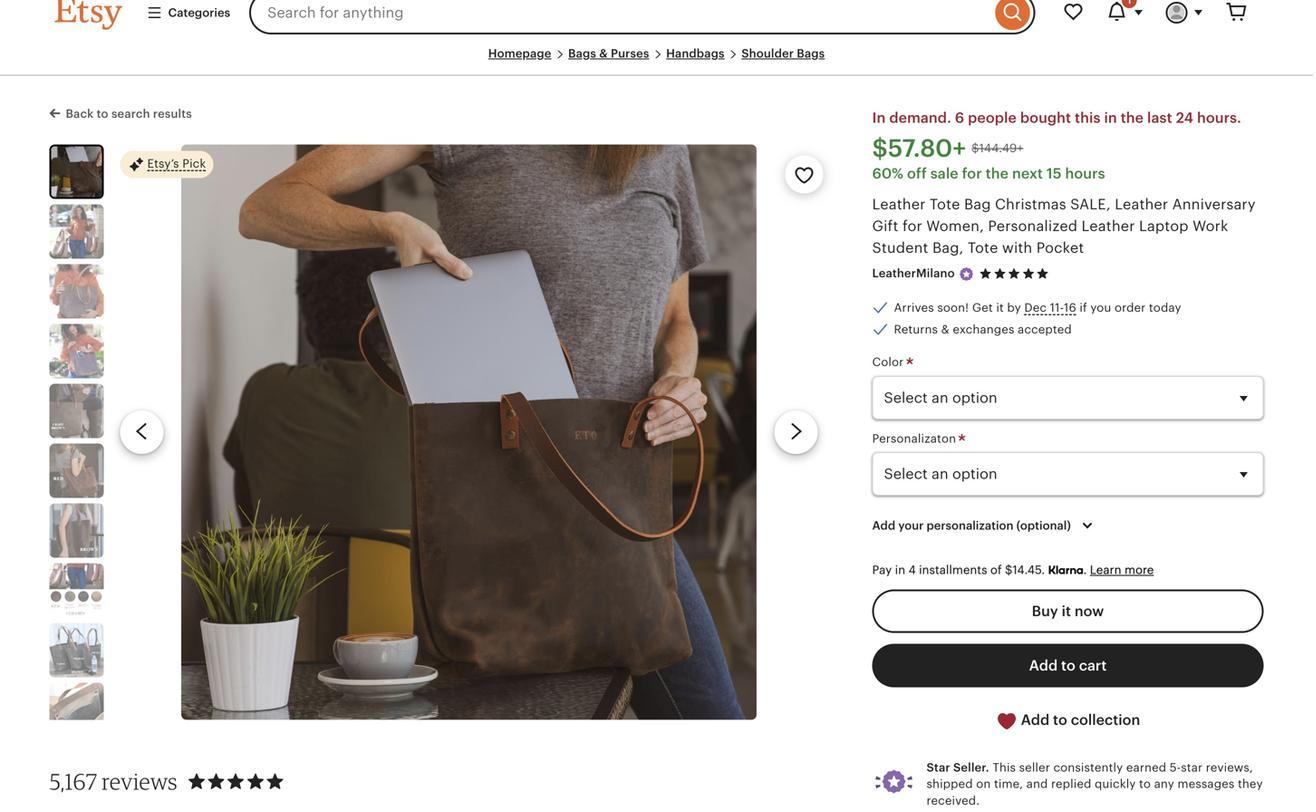 Task type: describe. For each thing, give the bounding box(es) containing it.
categories
[[168, 6, 230, 19]]

etsy's pick button
[[120, 150, 213, 179]]

personalizaton
[[872, 432, 960, 445]]

to inside this seller consistently earned 5-star reviews, shipped on time, and replied quickly to any messages they received.
[[1139, 777, 1151, 791]]

etsy's
[[147, 157, 179, 170]]

and
[[1027, 777, 1048, 791]]

demand.
[[889, 110, 951, 126]]

bags & purses
[[568, 47, 649, 60]]

add to cart
[[1029, 658, 1107, 674]]

add to collection button
[[872, 698, 1264, 743]]

4
[[909, 563, 916, 577]]

last
[[1147, 110, 1172, 126]]

gift
[[872, 218, 899, 234]]

today
[[1149, 301, 1182, 314]]

reviews
[[102, 768, 177, 795]]

to for collection
[[1053, 712, 1068, 728]]

received.
[[927, 794, 980, 807]]

leathermilano link
[[872, 267, 955, 280]]

they
[[1238, 777, 1263, 791]]

homepage link
[[488, 47, 551, 60]]

accepted
[[1018, 323, 1072, 336]]

to for search
[[97, 107, 108, 121]]

pocket
[[1037, 240, 1084, 256]]

seller
[[1019, 761, 1050, 774]]

24
[[1176, 110, 1194, 126]]

leather tote bag christmas sale leather anniversary gift for image 3 image
[[49, 264, 104, 318]]

earned
[[1126, 761, 1167, 774]]

shoulder bags link
[[742, 47, 825, 60]]

personalization
[[927, 519, 1014, 532]]

0 vertical spatial in
[[1104, 110, 1117, 126]]

add for add to collection
[[1021, 712, 1050, 728]]

5,167
[[49, 768, 97, 795]]

leather tote bag christmas sale, leather anniversary gift for women, personalized leather laptop work student bag, tote with pocket
[[872, 196, 1256, 256]]

by
[[1007, 301, 1021, 314]]

soon! get
[[937, 301, 993, 314]]

you
[[1091, 301, 1112, 314]]

any
[[1154, 777, 1175, 791]]

1 horizontal spatial leather tote bag christmas sale leather anniversary gift for image 1 image
[[181, 144, 757, 720]]

star
[[1181, 761, 1203, 774]]

quickly
[[1095, 777, 1136, 791]]

shoulder
[[742, 47, 794, 60]]

add your personalization (optional)
[[872, 519, 1071, 532]]

this seller consistently earned 5-star reviews, shipped on time, and replied quickly to any messages they received.
[[927, 761, 1263, 807]]

& for returns
[[941, 323, 950, 336]]

15
[[1047, 165, 1062, 182]]

collection
[[1071, 712, 1140, 728]]

with
[[1002, 240, 1033, 256]]

5,167 reviews
[[49, 768, 177, 795]]

returns & exchanges accepted
[[894, 323, 1072, 336]]

$57.80+
[[872, 135, 966, 162]]

back to search results
[[66, 107, 192, 121]]

Search for anything text field
[[249, 0, 991, 34]]

in demand. 6 people bought this in the last 24 hours.
[[872, 110, 1242, 126]]

shipped
[[927, 777, 973, 791]]

bag
[[964, 196, 991, 212]]

student
[[872, 240, 929, 256]]

sale
[[931, 165, 959, 182]]

for inside leather tote bag christmas sale, leather anniversary gift for women, personalized leather laptop work student bag, tote with pocket
[[903, 218, 922, 234]]

pick
[[182, 157, 206, 170]]

bags & purses link
[[568, 47, 649, 60]]

0 horizontal spatial the
[[986, 165, 1009, 182]]

installments
[[919, 563, 987, 577]]

11-
[[1050, 301, 1064, 314]]

it inside button
[[1062, 603, 1071, 620]]

etsy's pick
[[147, 157, 206, 170]]

consistently
[[1054, 761, 1123, 774]]

add for add to cart
[[1029, 658, 1058, 674]]

.
[[1083, 563, 1087, 577]]

buy it now button
[[872, 590, 1264, 633]]

menu bar containing homepage
[[55, 45, 1258, 76]]



Task type: vqa. For each thing, say whether or not it's contained in the screenshot.
LeatherMilano
yes



Task type: locate. For each thing, give the bounding box(es) containing it.
exchanges
[[953, 323, 1015, 336]]

buy
[[1032, 603, 1058, 620]]

0 horizontal spatial it
[[996, 301, 1004, 314]]

1 vertical spatial the
[[986, 165, 1009, 182]]

0 horizontal spatial &
[[599, 47, 608, 60]]

tote up star_seller icon
[[968, 240, 998, 256]]

tab list
[[49, 811, 784, 811]]

in right this on the top of page
[[1104, 110, 1117, 126]]

for right sale
[[962, 165, 982, 182]]

people
[[968, 110, 1017, 126]]

leather tote bag christmas sale leather anniversary gift for brown image
[[49, 503, 104, 558]]

60% off sale for the next 15 hours
[[872, 165, 1105, 182]]

add inside button
[[1021, 712, 1050, 728]]

the left last
[[1121, 110, 1144, 126]]

0 horizontal spatial for
[[903, 218, 922, 234]]

menu bar
[[55, 45, 1258, 76]]

& for bags
[[599, 47, 608, 60]]

1 vertical spatial tote
[[968, 240, 998, 256]]

leather up laptop
[[1115, 196, 1168, 212]]

star_seller image
[[959, 266, 975, 282]]

0 horizontal spatial tote
[[930, 196, 960, 212]]

add left your
[[872, 519, 896, 532]]

pay in 4 installments of $14.45. klarna . learn more
[[872, 563, 1154, 577]]

1 horizontal spatial it
[[1062, 603, 1071, 620]]

5-
[[1170, 761, 1181, 774]]

bags right shoulder
[[797, 47, 825, 60]]

handbags
[[666, 47, 725, 60]]

16
[[1064, 301, 1076, 314]]

none search field inside categories banner
[[249, 0, 1035, 34]]

2 bags from the left
[[797, 47, 825, 60]]

more
[[1125, 563, 1154, 577]]

anniversary
[[1172, 196, 1256, 212]]

1 vertical spatial add
[[1029, 658, 1058, 674]]

search
[[111, 107, 150, 121]]

add to collection
[[1018, 712, 1140, 728]]

1 horizontal spatial &
[[941, 323, 950, 336]]

1 horizontal spatial tote
[[968, 240, 998, 256]]

1 vertical spatial &
[[941, 323, 950, 336]]

to down earned
[[1139, 777, 1151, 791]]

now
[[1075, 603, 1104, 620]]

arrives soon! get it by dec 11-16 if you order today
[[894, 301, 1182, 314]]

leather tote bag christmas sale leather anniversary gift for image 8 image
[[49, 563, 104, 617]]

this
[[993, 761, 1016, 774]]

back
[[66, 107, 94, 121]]

leather up gift on the top right of the page
[[872, 196, 926, 212]]

klarna
[[1048, 563, 1083, 577]]

dec
[[1025, 301, 1047, 314]]

pay
[[872, 563, 892, 577]]

star seller.
[[927, 761, 989, 774]]

add
[[872, 519, 896, 532], [1029, 658, 1058, 674], [1021, 712, 1050, 728]]

of
[[991, 563, 1002, 577]]

add for add your personalization (optional)
[[872, 519, 896, 532]]

$14.45.
[[1005, 563, 1045, 577]]

handbags link
[[666, 47, 725, 60]]

arrives
[[894, 301, 934, 314]]

to
[[97, 107, 108, 121], [1061, 658, 1076, 674], [1053, 712, 1068, 728], [1139, 777, 1151, 791]]

bag,
[[933, 240, 964, 256]]

to right back
[[97, 107, 108, 121]]

2 vertical spatial add
[[1021, 712, 1050, 728]]

0 vertical spatial for
[[962, 165, 982, 182]]

hours.
[[1197, 110, 1242, 126]]

add to cart button
[[872, 644, 1264, 688]]

to left collection
[[1053, 712, 1068, 728]]

to inside the back to search results link
[[97, 107, 108, 121]]

0 horizontal spatial in
[[895, 563, 905, 577]]

seller.
[[953, 761, 989, 774]]

if
[[1080, 301, 1087, 314]]

shoulder bags
[[742, 47, 825, 60]]

christmas
[[995, 196, 1067, 212]]

leather tote bag christmas sale leather anniversary gift for image 10 image
[[49, 683, 104, 737]]

to inside add to cart button
[[1061, 658, 1076, 674]]

it left by
[[996, 301, 1004, 314]]

cart
[[1079, 658, 1107, 674]]

add up 'seller'
[[1021, 712, 1050, 728]]

$144.49+
[[972, 142, 1024, 155]]

1 bags from the left
[[568, 47, 596, 60]]

add inside button
[[1029, 658, 1058, 674]]

replied
[[1051, 777, 1092, 791]]

learn more button
[[1090, 563, 1154, 577]]

(optional)
[[1017, 519, 1071, 532]]

6
[[955, 110, 965, 126]]

60%
[[872, 165, 904, 182]]

in left 4
[[895, 563, 905, 577]]

purses
[[611, 47, 649, 60]]

add left cart
[[1029, 658, 1058, 674]]

buy it now
[[1032, 603, 1104, 620]]

1 horizontal spatial for
[[962, 165, 982, 182]]

leathermilano
[[872, 267, 955, 280]]

women,
[[926, 218, 984, 234]]

& right returns
[[941, 323, 950, 336]]

bags left 'purses'
[[568, 47, 596, 60]]

0 horizontal spatial leather tote bag christmas sale leather anniversary gift for image 1 image
[[51, 146, 102, 197]]

back to search results link
[[49, 103, 192, 122]]

star
[[927, 761, 950, 774]]

results
[[153, 107, 192, 121]]

1 vertical spatial in
[[895, 563, 905, 577]]

0 vertical spatial it
[[996, 301, 1004, 314]]

learn
[[1090, 563, 1122, 577]]

to left cart
[[1061, 658, 1076, 674]]

leather tote bag christmas sale leather anniversary gift for camel / tan image
[[49, 204, 104, 259]]

0 vertical spatial &
[[599, 47, 608, 60]]

for up student
[[903, 218, 922, 234]]

0 vertical spatial tote
[[930, 196, 960, 212]]

leather tote bag christmas sale leather anniversary gift for image 1 image
[[181, 144, 757, 720], [51, 146, 102, 197]]

in
[[1104, 110, 1117, 126], [895, 563, 905, 577]]

add inside dropdown button
[[872, 519, 896, 532]]

to inside add to collection button
[[1053, 712, 1068, 728]]

0 vertical spatial add
[[872, 519, 896, 532]]

in inside pay in 4 installments of $14.45. klarna . learn more
[[895, 563, 905, 577]]

in
[[872, 110, 886, 126]]

for
[[962, 165, 982, 182], [903, 218, 922, 234]]

leather tote bag christmas sale leather anniversary gift for image 6 image
[[49, 443, 104, 498]]

leather tote bag christmas sale leather anniversary gift for light brown image
[[49, 384, 104, 438]]

& left 'purses'
[[599, 47, 608, 60]]

work
[[1193, 218, 1229, 234]]

1 vertical spatial for
[[903, 218, 922, 234]]

categories banner
[[22, 0, 1291, 45]]

1 vertical spatial it
[[1062, 603, 1071, 620]]

1 horizontal spatial the
[[1121, 110, 1144, 126]]

1 horizontal spatial bags
[[797, 47, 825, 60]]

&
[[599, 47, 608, 60], [941, 323, 950, 336]]

order
[[1115, 301, 1146, 314]]

this
[[1075, 110, 1101, 126]]

messages
[[1178, 777, 1235, 791]]

0 vertical spatial the
[[1121, 110, 1144, 126]]

leather down sale,
[[1082, 218, 1135, 234]]

add your personalization (optional) button
[[859, 507, 1112, 545]]

it right buy
[[1062, 603, 1071, 620]]

to for cart
[[1061, 658, 1076, 674]]

None search field
[[249, 0, 1035, 34]]

sale,
[[1071, 196, 1111, 212]]

laptop
[[1139, 218, 1189, 234]]

leather tote bag christmas sale leather anniversary gift for image 4 image
[[49, 324, 104, 378]]

homepage
[[488, 47, 551, 60]]

color
[[872, 355, 907, 369]]

on
[[976, 777, 991, 791]]

the
[[1121, 110, 1144, 126], [986, 165, 1009, 182]]

next
[[1012, 165, 1043, 182]]

bought
[[1020, 110, 1071, 126]]

tote up women,
[[930, 196, 960, 212]]

1 horizontal spatial in
[[1104, 110, 1117, 126]]

0 horizontal spatial bags
[[568, 47, 596, 60]]

leather tote bag christmas sale leather anniversary gift for image 9 image
[[49, 623, 104, 677]]

time,
[[994, 777, 1023, 791]]

your
[[898, 519, 924, 532]]

leather
[[872, 196, 926, 212], [1115, 196, 1168, 212], [1082, 218, 1135, 234]]

hours
[[1065, 165, 1105, 182]]

categories button
[[133, 0, 244, 29]]

the down $144.49+
[[986, 165, 1009, 182]]



